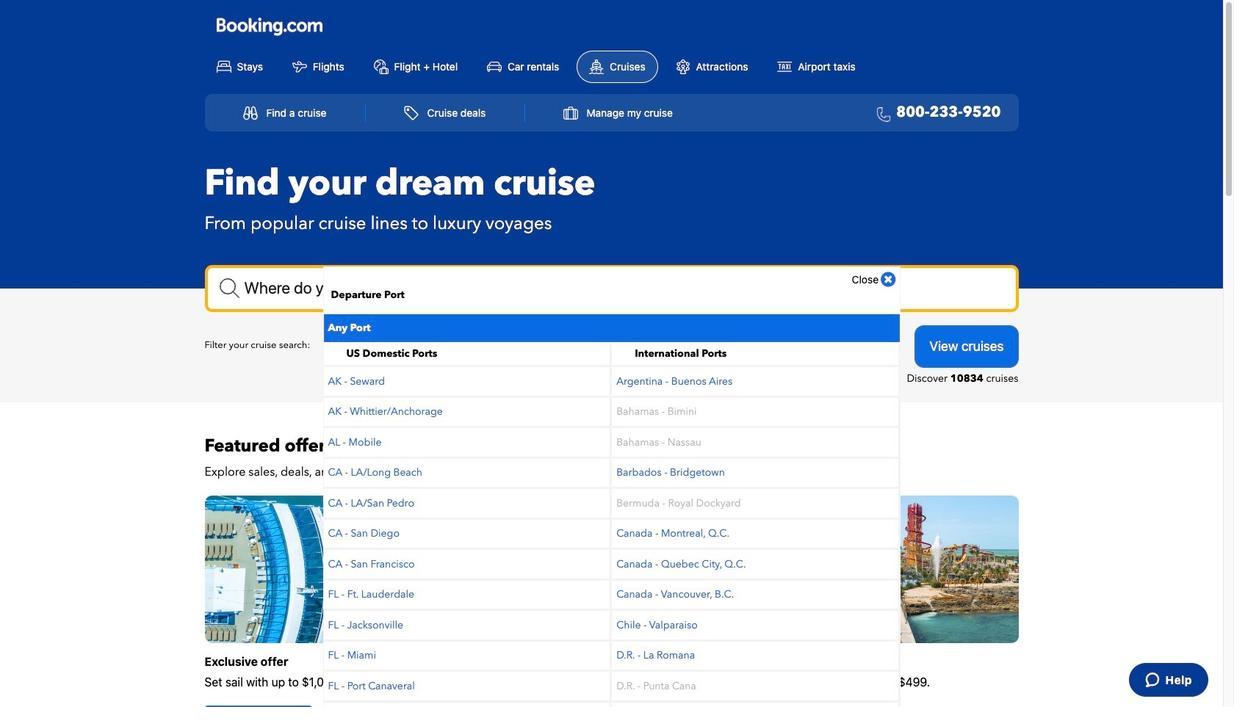 Task type: locate. For each thing, give the bounding box(es) containing it.
times circle image
[[881, 271, 896, 288]]

Where do you want to cruise? text field
[[205, 265, 1019, 312]]

None field
[[205, 265, 1019, 312]]

cruise sale image
[[205, 496, 604, 644]]

open the trip length cruise search filter menu image
[[536, 342, 547, 352]]



Task type: describe. For each thing, give the bounding box(es) containing it.
booking.com home image
[[216, 17, 322, 36]]

open the departure date cruise search filter menu image
[[425, 342, 436, 352]]

open the cruiseline cruise search filter menu image
[[757, 342, 768, 352]]

travel menu navigation
[[205, 94, 1019, 131]]

open the departure port cruise search filter menu image
[[653, 342, 664, 352]]

cheap cruises image
[[619, 496, 1019, 644]]



Task type: vqa. For each thing, say whether or not it's contained in the screenshot.
the Ritz-Carlton Yacht Collection
no



